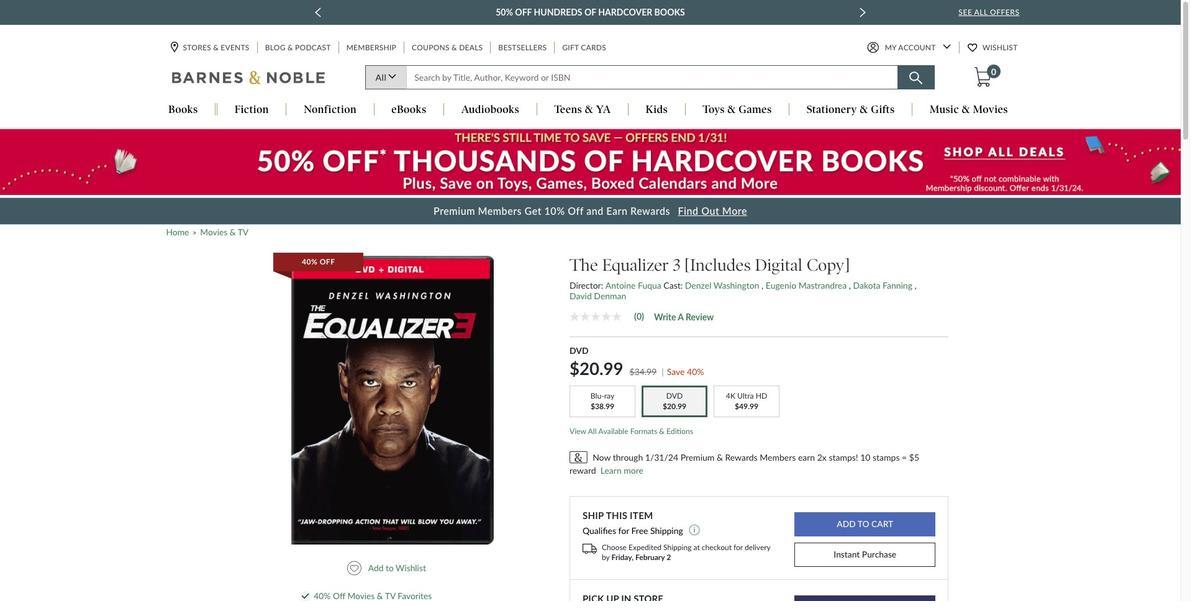 Task type: locate. For each thing, give the bounding box(es) containing it.
premium members get 10% off and earn rewards find out more
[[434, 205, 747, 217]]

40% off link
[[273, 253, 494, 544]]

music
[[930, 103, 959, 116]]

checkout
[[702, 543, 732, 552]]

view all available formats & editions link
[[570, 427, 693, 436]]

0 horizontal spatial for
[[618, 526, 629, 536]]

wishlist up 0
[[982, 43, 1018, 52]]

, left eugenio
[[762, 280, 764, 291]]

a
[[678, 312, 684, 322]]

10
[[860, 452, 870, 463]]

0 horizontal spatial members
[[478, 205, 522, 217]]

my
[[885, 43, 897, 52]]

,
[[762, 280, 764, 291], [849, 280, 851, 291], [915, 280, 917, 291]]

this
[[606, 510, 627, 521]]

purchase
[[862, 549, 896, 559]]

0 horizontal spatial books
[[168, 103, 198, 116]]

1 horizontal spatial rewards
[[725, 452, 758, 463]]

1 horizontal spatial all
[[588, 427, 597, 436]]

movies down cart image
[[973, 103, 1008, 116]]

1 vertical spatial shipping
[[663, 543, 692, 552]]

choose expedited shipping at checkout for delivery by
[[602, 543, 771, 562]]

account
[[898, 43, 936, 52]]

& right 'blog'
[[288, 43, 293, 52]]

1 vertical spatial books
[[168, 103, 198, 116]]

fiction button
[[218, 103, 286, 117]]

& right stores
[[213, 43, 219, 52]]

1 horizontal spatial premium
[[681, 452, 714, 463]]

50% off hundreds of hardcover books
[[496, 7, 685, 17]]

coupons & deals
[[412, 43, 483, 52]]

all link
[[365, 66, 406, 90]]

gift cards
[[562, 43, 606, 52]]

shipping inside choose expedited shipping at checkout for delivery by
[[663, 543, 692, 552]]

& left ya
[[585, 103, 593, 116]]

for left free at the right bottom
[[618, 526, 629, 536]]

instant purchase
[[834, 549, 896, 559]]

music & movies
[[930, 103, 1008, 116]]

david
[[570, 291, 592, 301]]

stationery
[[807, 103, 857, 116]]

formats
[[630, 427, 657, 436]]

wishlist
[[982, 43, 1018, 52], [396, 563, 426, 573]]

Search by Title, Author, Keyword or ISBN text field
[[406, 66, 898, 90]]

by
[[602, 553, 610, 562]]

learn more link
[[601, 464, 643, 478]]

0 vertical spatial shipping
[[650, 526, 683, 536]]

1 horizontal spatial books
[[654, 7, 685, 17]]

0 vertical spatial rewards
[[630, 205, 670, 217]]

for inside choose expedited shipping at checkout for delivery by
[[734, 543, 743, 552]]

deals
[[459, 43, 483, 52]]

all down membership link
[[375, 72, 386, 83]]

1 vertical spatial rewards
[[725, 452, 758, 463]]

off inside $20.99 main content
[[568, 205, 584, 217]]

wishlist right to
[[396, 563, 426, 573]]

1 , from the left
[[762, 280, 764, 291]]

& left gifts
[[860, 103, 868, 116]]

rewards
[[630, 205, 670, 217], [725, 452, 758, 463]]

1 horizontal spatial movies
[[973, 103, 1008, 116]]

blog
[[265, 43, 285, 52]]

$34.99
[[629, 366, 657, 377]]

events
[[221, 43, 249, 52]]

0 vertical spatial books
[[654, 7, 685, 17]]

books button
[[151, 103, 215, 117]]

view
[[570, 427, 586, 436]]

0 vertical spatial for
[[618, 526, 629, 536]]

1 vertical spatial all
[[375, 72, 386, 83]]

antoine
[[605, 280, 636, 291]]

stamps!
[[829, 452, 858, 463]]

50% off thousans of hardcover books, plus, save on toys, games, boxed calendars and more image
[[0, 129, 1181, 195]]

1 vertical spatial for
[[734, 543, 743, 552]]

1 vertical spatial off
[[568, 205, 584, 217]]

fuqua
[[638, 280, 661, 291]]

members left get on the top of the page
[[478, 205, 522, 217]]

& left deals
[[452, 43, 457, 52]]

games
[[739, 103, 772, 116]]

off right 50%
[[515, 7, 532, 17]]

all inside $20.99 main content
[[588, 427, 597, 436]]

see all offers link
[[959, 7, 1020, 17]]

& inside 'link'
[[213, 43, 219, 52]]

mastrandrea
[[799, 280, 847, 291]]

nonfiction
[[304, 103, 357, 116]]

previous slide / item image
[[315, 7, 321, 17]]

stores
[[183, 43, 211, 52]]

movies & tv link
[[200, 227, 249, 237]]

books
[[654, 7, 685, 17], [168, 103, 198, 116]]

1 horizontal spatial members
[[760, 452, 796, 463]]

reward
[[570, 465, 596, 476]]

& right 1/31/24
[[717, 452, 723, 463]]

teens & ya
[[554, 103, 611, 116]]

stationery & gifts
[[807, 103, 895, 116]]

& left 'tv' at the left
[[230, 227, 236, 237]]

eugenio mastrandrea link
[[766, 280, 847, 291]]

teens
[[554, 103, 582, 116]]

, left dakota
[[849, 280, 851, 291]]

cart image
[[974, 67, 991, 87]]

members left 'earn' at the right of page
[[760, 452, 796, 463]]

1 vertical spatial wishlist
[[396, 563, 426, 573]]

0 horizontal spatial rewards
[[630, 205, 670, 217]]

1 horizontal spatial off
[[568, 205, 584, 217]]

for
[[618, 526, 629, 536], [734, 543, 743, 552]]

rewards right "earn"
[[630, 205, 670, 217]]

denzel
[[685, 280, 711, 291]]

1 horizontal spatial wishlist
[[982, 43, 1018, 52]]

for left the delivery
[[734, 543, 743, 552]]

earn
[[798, 452, 815, 463]]

ship
[[583, 510, 604, 521]]

1 vertical spatial movies
[[200, 227, 227, 237]]

blog & podcast
[[265, 43, 331, 52]]

2 horizontal spatial all
[[974, 7, 988, 17]]

, right fanning
[[915, 280, 917, 291]]

rewards down $49.99 in the right bottom of the page
[[725, 452, 758, 463]]

1 vertical spatial members
[[760, 452, 796, 463]]

$20.99 main content
[[0, 129, 1181, 601]]

0 horizontal spatial movies
[[200, 227, 227, 237]]

2 , from the left
[[849, 280, 851, 291]]

shipping inside ship this item qualifies for free shipping
[[650, 526, 683, 536]]

toys
[[703, 103, 725, 116]]

0 vertical spatial movies
[[973, 103, 1008, 116]]

toys & games
[[703, 103, 772, 116]]

choose
[[602, 543, 627, 552]]

& right toys
[[728, 103, 736, 116]]

4k
[[726, 391, 735, 401]]

0 vertical spatial all
[[974, 7, 988, 17]]

david denman link
[[570, 291, 626, 301]]

2 vertical spatial all
[[588, 427, 597, 436]]

dakota fanning link
[[853, 280, 912, 291]]

& right the music
[[962, 103, 970, 116]]

2 horizontal spatial ,
[[915, 280, 917, 291]]

0 vertical spatial off
[[515, 7, 532, 17]]

all for see
[[974, 7, 988, 17]]

1 horizontal spatial ,
[[849, 280, 851, 291]]

None field
[[406, 66, 898, 90]]

0 horizontal spatial ,
[[762, 280, 764, 291]]

premium
[[434, 205, 475, 217], [681, 452, 714, 463]]

for inside ship this item qualifies for free shipping
[[618, 526, 629, 536]]

1 horizontal spatial for
[[734, 543, 743, 552]]

None submit
[[794, 512, 936, 537], [794, 596, 936, 601], [794, 512, 936, 537], [794, 596, 936, 601]]

more
[[624, 465, 643, 476]]

movies left 'tv' at the left
[[200, 227, 227, 237]]

movies inside button
[[973, 103, 1008, 116]]

the equalizer 3 [includes digital copy] image
[[292, 256, 494, 544]]

blog & podcast link
[[264, 42, 332, 54]]

ship this item qualifies for free shipping
[[583, 510, 685, 536]]

all right see
[[974, 7, 988, 17]]

home
[[166, 227, 189, 237]]

& for ya
[[585, 103, 593, 116]]

see all offers
[[959, 7, 1020, 17]]

members
[[478, 205, 522, 217], [760, 452, 796, 463]]

instant
[[834, 549, 860, 559]]

$5
[[909, 452, 919, 463]]

0 horizontal spatial premium
[[434, 205, 475, 217]]

0 horizontal spatial wishlist
[[396, 563, 426, 573]]

toys & games button
[[686, 103, 789, 117]]

logo image
[[172, 70, 326, 88]]

off left and
[[568, 205, 584, 217]]

all right view
[[588, 427, 597, 436]]

(0) button
[[570, 311, 654, 322]]

1 vertical spatial premium
[[681, 452, 714, 463]]

get
[[525, 205, 542, 217]]

the
[[570, 255, 598, 275]]



Task type: vqa. For each thing, say whether or not it's contained in the screenshot.
&
yes



Task type: describe. For each thing, give the bounding box(es) containing it.
blu-
[[591, 391, 604, 401]]

find
[[678, 205, 699, 217]]

check image
[[302, 594, 309, 600]]

cast:
[[664, 280, 683, 291]]

home link
[[166, 227, 189, 237]]

antoine fuqua link
[[605, 280, 661, 291]]

music & movies button
[[913, 103, 1025, 117]]

books inside button
[[168, 103, 198, 116]]

rewards inside now through 1/31/24 premium & rewards members earn 2x stamps! 10 stamps = $5 reward
[[725, 452, 758, 463]]

friday, february 2
[[612, 553, 671, 562]]

stores & events link
[[171, 42, 251, 54]]

off
[[320, 257, 335, 266]]

hundreds
[[534, 7, 582, 17]]

hd
[[756, 391, 767, 401]]

tv
[[238, 227, 249, 237]]

cards
[[581, 43, 606, 52]]

delivery
[[745, 543, 771, 552]]

& inside now through 1/31/24 premium & rewards members earn 2x stamps! 10 stamps = $5 reward
[[717, 452, 723, 463]]

the equalizer 3 [includes digital copy] director: antoine fuqua cast: denzel washington , eugenio mastrandrea , dakota fanning , david denman
[[570, 255, 917, 301]]

add
[[368, 563, 384, 573]]

movies inside $20.99 main content
[[200, 227, 227, 237]]

0 button
[[973, 65, 1001, 88]]

down arrow image
[[943, 44, 951, 49]]

denzel washington link
[[685, 280, 759, 291]]

write a review
[[654, 312, 714, 322]]

0
[[991, 66, 996, 77]]

3 , from the left
[[915, 280, 917, 291]]

ebooks
[[391, 103, 426, 116]]

now through 1/31/24 premium & rewards members earn 2x stamps! 10 stamps = $5 reward
[[570, 452, 919, 476]]

my account
[[885, 43, 936, 52]]

my account button
[[867, 42, 951, 54]]

ray
[[604, 391, 615, 401]]

user image
[[867, 42, 879, 54]]

membership link
[[345, 42, 398, 54]]

friday,
[[612, 553, 634, 562]]

stores & events
[[183, 43, 249, 52]]

dakota
[[853, 280, 880, 291]]

& for deals
[[452, 43, 457, 52]]

premium inside now through 1/31/24 premium & rewards members earn 2x stamps! 10 stamps = $5 reward
[[681, 452, 714, 463]]

audiobooks button
[[444, 103, 536, 117]]

kids
[[646, 103, 668, 116]]

review
[[686, 312, 714, 322]]

& for podcast
[[288, 43, 293, 52]]

view all available formats & editions
[[570, 427, 693, 436]]

and
[[586, 205, 604, 217]]

0 vertical spatial premium
[[434, 205, 475, 217]]

0 horizontal spatial all
[[375, 72, 386, 83]]

through
[[613, 452, 643, 463]]

nonfiction button
[[287, 103, 374, 117]]

& for games
[[728, 103, 736, 116]]

50%
[[496, 7, 513, 17]]

digital
[[755, 255, 802, 275]]

equalizer
[[602, 255, 669, 275]]

& for movies
[[962, 103, 970, 116]]

of
[[584, 7, 596, 17]]

40% off
[[302, 257, 335, 266]]

$38.99
[[591, 402, 614, 411]]

february
[[635, 553, 665, 562]]

2x
[[817, 452, 827, 463]]

=
[[902, 452, 907, 463]]

earn
[[606, 205, 628, 217]]

eugenio
[[766, 280, 796, 291]]

members inside now through 1/31/24 premium & rewards members earn 2x stamps! 10 stamps = $5 reward
[[760, 452, 796, 463]]

stamps
[[873, 452, 900, 463]]

audiobooks
[[461, 103, 519, 116]]

wishlist link
[[968, 42, 1019, 54]]

(0)
[[634, 311, 644, 322]]

write
[[654, 312, 676, 322]]

& for events
[[213, 43, 219, 52]]

4k ultra hd $49.99
[[726, 391, 767, 411]]

50% off hundreds of hardcover books link
[[496, 5, 685, 20]]

next slide / item image
[[860, 7, 866, 17]]

learn more
[[601, 465, 643, 476]]

ebooks button
[[374, 103, 444, 117]]

editions
[[667, 427, 693, 436]]

now
[[593, 452, 611, 463]]

bestsellers link
[[497, 42, 548, 54]]

0 vertical spatial wishlist
[[982, 43, 1018, 52]]

out
[[701, 205, 719, 217]]

fiction
[[235, 103, 269, 116]]

write a review button
[[654, 312, 714, 322]]

0 horizontal spatial off
[[515, 7, 532, 17]]

$49.99
[[735, 402, 758, 411]]

movies & tv
[[200, 227, 249, 237]]

coupons
[[412, 43, 450, 52]]

gift
[[562, 43, 579, 52]]

available
[[598, 427, 628, 436]]

add to wishlist
[[368, 563, 426, 573]]

more
[[722, 205, 747, 217]]

podcast
[[295, 43, 331, 52]]

& for tv
[[230, 227, 236, 237]]

free
[[631, 526, 648, 536]]

& left editions
[[659, 427, 665, 436]]

director:
[[570, 280, 603, 291]]

offers
[[990, 7, 1020, 17]]

wishlist inside $20.99 main content
[[396, 563, 426, 573]]

to
[[386, 563, 394, 573]]

search image
[[909, 72, 922, 85]]

all for view
[[588, 427, 597, 436]]

0 vertical spatial members
[[478, 205, 522, 217]]

gift cards link
[[561, 42, 607, 54]]

& for gifts
[[860, 103, 868, 116]]



